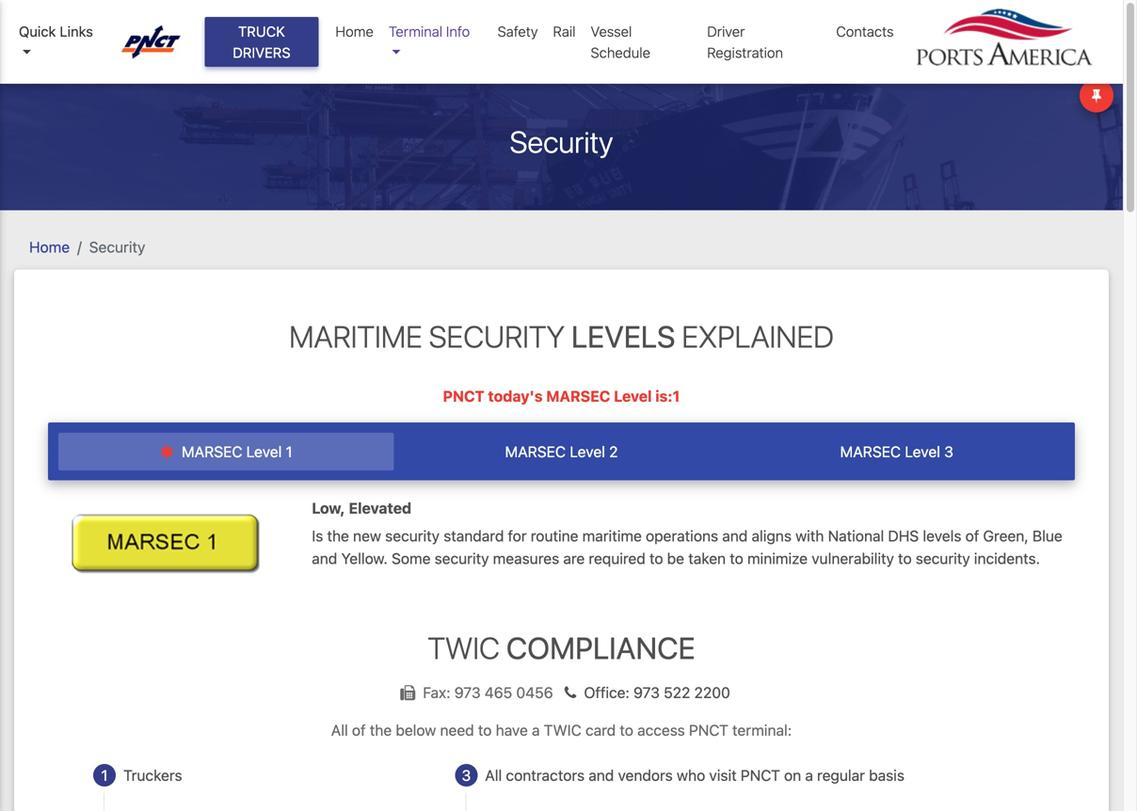 Task type: locate. For each thing, give the bounding box(es) containing it.
a right have
[[532, 722, 540, 740]]

all of the below need to have a twic card to access pnct terminal:
[[331, 722, 792, 740]]

0 vertical spatial home link
[[328, 13, 381, 49]]

1
[[286, 443, 293, 461], [101, 767, 108, 785]]

of inside is the new security standard for routine maritime operations and aligns with national dhs levels of green, blue and yellow. some security measures are required to be taken to minimize vulnerability to security incidents.
[[966, 528, 980, 545]]

1 vertical spatial and
[[312, 550, 338, 568]]

vessel schedule
[[591, 23, 651, 61]]

quick
[[19, 23, 56, 40]]

0 vertical spatial 1
[[286, 443, 293, 461]]

links
[[60, 23, 93, 40]]

3
[[945, 443, 954, 461], [462, 767, 471, 785]]

0 horizontal spatial a
[[532, 722, 540, 740]]

truckers
[[123, 767, 182, 785]]

maritime
[[289, 319, 423, 355]]

pnct left today's
[[443, 388, 485, 406]]

1 vertical spatial 1
[[101, 767, 108, 785]]

twic
[[428, 631, 500, 667], [544, 722, 582, 740]]

registration
[[708, 44, 784, 61]]

1 horizontal spatial a
[[806, 767, 814, 785]]

2 horizontal spatial and
[[723, 528, 748, 545]]

tab list
[[48, 423, 1076, 481]]

level for marsec level 3
[[905, 443, 941, 461]]

a
[[532, 722, 540, 740], [806, 767, 814, 785]]

home
[[336, 23, 374, 40], [29, 238, 70, 256]]

taken
[[689, 550, 726, 568]]

the right is
[[327, 528, 349, 545]]

a right on
[[806, 767, 814, 785]]

twic up fax: 973 465 0456
[[428, 631, 500, 667]]

0 vertical spatial of
[[966, 528, 980, 545]]

and up taken
[[723, 528, 748, 545]]

low,
[[312, 500, 345, 518]]

973
[[455, 684, 481, 702], [634, 684, 660, 702]]

truck drivers
[[233, 23, 291, 61]]

1 horizontal spatial home
[[336, 23, 374, 40]]

need
[[440, 722, 474, 740]]

who
[[677, 767, 706, 785]]

1 vertical spatial the
[[370, 722, 392, 740]]

973 right fax:
[[455, 684, 481, 702]]

0 vertical spatial 3
[[945, 443, 954, 461]]

1 horizontal spatial twic
[[544, 722, 582, 740]]

1 vertical spatial of
[[352, 722, 366, 740]]

incidents.
[[975, 550, 1041, 568]]

and left vendors
[[589, 767, 614, 785]]

drivers
[[233, 44, 291, 61]]

office: 973 522 2200
[[584, 684, 731, 702]]

2 horizontal spatial pnct
[[741, 767, 781, 785]]

of left below
[[352, 722, 366, 740]]

0 horizontal spatial home
[[29, 238, 70, 256]]

0 horizontal spatial 3
[[462, 767, 471, 785]]

to left have
[[478, 722, 492, 740]]

1 horizontal spatial 3
[[945, 443, 954, 461]]

to right taken
[[730, 550, 744, 568]]

level
[[614, 388, 652, 406], [247, 443, 282, 461], [570, 443, 606, 461], [905, 443, 941, 461]]

marsec inside marsec level 3 link
[[841, 443, 902, 461]]

the
[[327, 528, 349, 545], [370, 722, 392, 740]]

home link
[[328, 13, 381, 49], [29, 238, 70, 256]]

1 horizontal spatial levels
[[923, 528, 962, 545]]

0 vertical spatial security
[[510, 124, 614, 160]]

0 horizontal spatial twic
[[428, 631, 500, 667]]

1 horizontal spatial 1
[[286, 443, 293, 461]]

and
[[723, 528, 748, 545], [312, 550, 338, 568], [589, 767, 614, 785]]

1 horizontal spatial and
[[589, 767, 614, 785]]

1 vertical spatial home
[[29, 238, 70, 256]]

all
[[331, 722, 348, 740], [485, 767, 502, 785]]

2
[[610, 443, 618, 461]]

1 horizontal spatial of
[[966, 528, 980, 545]]

0 horizontal spatial pnct
[[443, 388, 485, 406]]

1 973 from the left
[[455, 684, 481, 702]]

1 horizontal spatial pnct
[[689, 722, 729, 740]]

phone image
[[557, 686, 584, 701]]

to left be
[[650, 550, 664, 568]]

all down have
[[485, 767, 502, 785]]

973 left 522
[[634, 684, 660, 702]]

0456
[[517, 684, 553, 702]]

0 horizontal spatial 973
[[455, 684, 481, 702]]

1 horizontal spatial 973
[[634, 684, 660, 702]]

national
[[829, 528, 885, 545]]

0 vertical spatial a
[[532, 722, 540, 740]]

info
[[446, 23, 470, 40]]

marsec level 1
[[178, 443, 293, 461]]

1 horizontal spatial all
[[485, 767, 502, 785]]

compliance
[[507, 631, 696, 667]]

1 vertical spatial all
[[485, 767, 502, 785]]

vessel schedule link
[[584, 13, 700, 71]]

0 horizontal spatial 1
[[101, 767, 108, 785]]

green,
[[984, 528, 1029, 545]]

security
[[510, 124, 614, 160], [89, 238, 145, 256], [429, 319, 565, 355]]

0 horizontal spatial levels
[[572, 319, 676, 355]]

1 vertical spatial a
[[806, 767, 814, 785]]

1 vertical spatial 3
[[462, 767, 471, 785]]

marsec level 1 link
[[59, 433, 394, 471]]

1 vertical spatial home link
[[29, 238, 70, 256]]

vulnerability
[[812, 550, 895, 568]]

today's
[[488, 388, 543, 406]]

marsec level 2
[[505, 443, 618, 461]]

levels up is:1
[[572, 319, 676, 355]]

levels
[[572, 319, 676, 355], [923, 528, 962, 545]]

fax: 973 465 0456
[[423, 684, 557, 702]]

vendors
[[618, 767, 673, 785]]

marsec level 3
[[841, 443, 954, 461]]

1 vertical spatial levels
[[923, 528, 962, 545]]

visit
[[710, 767, 737, 785]]

marsec inside marsec level 1 "link"
[[182, 443, 243, 461]]

levels right dhs
[[923, 528, 962, 545]]

0 horizontal spatial and
[[312, 550, 338, 568]]

0 horizontal spatial the
[[327, 528, 349, 545]]

yellow.
[[341, 550, 388, 568]]

to
[[650, 550, 664, 568], [730, 550, 744, 568], [899, 550, 912, 568], [478, 722, 492, 740], [620, 722, 634, 740]]

0 horizontal spatial all
[[331, 722, 348, 740]]

truck
[[238, 23, 285, 40]]

all left below
[[331, 722, 348, 740]]

basis
[[870, 767, 905, 785]]

of left green,
[[966, 528, 980, 545]]

of
[[966, 528, 980, 545], [352, 722, 366, 740]]

and down is
[[312, 550, 338, 568]]

1 horizontal spatial home link
[[328, 13, 381, 49]]

0 vertical spatial the
[[327, 528, 349, 545]]

all contractors and vendors who visit pnct on a regular basis
[[485, 767, 905, 785]]

level inside "link"
[[247, 443, 282, 461]]

schedule
[[591, 44, 651, 61]]

pnct down 2200
[[689, 722, 729, 740]]

security down the standard
[[435, 550, 489, 568]]

pnct
[[443, 388, 485, 406], [689, 722, 729, 740], [741, 767, 781, 785]]

pnct left on
[[741, 767, 781, 785]]

marsec inside marsec level 2 link
[[505, 443, 566, 461]]

twic left card
[[544, 722, 582, 740]]

0 vertical spatial all
[[331, 722, 348, 740]]

marsec for marsec level 3
[[841, 443, 902, 461]]

the left below
[[370, 722, 392, 740]]

is:1
[[656, 388, 680, 406]]

marsec for marsec level 2
[[505, 443, 566, 461]]

contacts
[[837, 23, 894, 40]]

is
[[312, 528, 323, 545]]

2 973 from the left
[[634, 684, 660, 702]]

0 horizontal spatial home link
[[29, 238, 70, 256]]

card
[[586, 722, 616, 740]]

elevated
[[349, 500, 412, 518]]



Task type: vqa. For each thing, say whether or not it's contained in the screenshot.
angle down icon
no



Task type: describe. For each thing, give the bounding box(es) containing it.
on
[[785, 767, 802, 785]]

below
[[396, 722, 436, 740]]

1 vertical spatial pnct
[[689, 722, 729, 740]]

level for marsec level 2
[[570, 443, 606, 461]]

terminal info link
[[381, 13, 490, 71]]

marsec level 2 link
[[394, 433, 730, 471]]

routine
[[531, 528, 579, 545]]

dhs
[[889, 528, 920, 545]]

is the new security standard for routine maritime operations and aligns with national dhs levels of green, blue and yellow. some security measures are required to be taken to minimize vulnerability to security incidents.
[[312, 528, 1063, 568]]

operations
[[646, 528, 719, 545]]

0 vertical spatial and
[[723, 528, 748, 545]]

driver
[[708, 23, 746, 40]]

maritime
[[583, 528, 642, 545]]

security up some
[[385, 528, 440, 545]]

2 vertical spatial pnct
[[741, 767, 781, 785]]

quick links link
[[19, 21, 104, 63]]

marsec level 3 link
[[730, 433, 1065, 471]]

0 vertical spatial twic
[[428, 631, 500, 667]]

quick links
[[19, 23, 93, 40]]

standard
[[444, 528, 504, 545]]

to right card
[[620, 722, 634, 740]]

1 vertical spatial security
[[89, 238, 145, 256]]

1 horizontal spatial the
[[370, 722, 392, 740]]

driver registration link
[[700, 13, 829, 71]]

tab list containing marsec level 1
[[48, 423, 1076, 481]]

973 for office:
[[634, 684, 660, 702]]

have
[[496, 722, 528, 740]]

pnct today's marsec level is:1
[[443, 388, 680, 406]]

0 horizontal spatial of
[[352, 722, 366, 740]]

level for marsec level 1
[[247, 443, 282, 461]]

with
[[796, 528, 825, 545]]

regular
[[818, 767, 866, 785]]

levels inside is the new security standard for routine maritime operations and aligns with national dhs levels of green, blue and yellow. some security measures are required to be taken to minimize vulnerability to security incidents.
[[923, 528, 962, 545]]

all for all of the below need to have a twic card to access pnct terminal:
[[331, 722, 348, 740]]

aligns
[[752, 528, 792, 545]]

measures
[[493, 550, 560, 568]]

new
[[353, 528, 382, 545]]

minimize
[[748, 550, 808, 568]]

access
[[638, 722, 685, 740]]

twic compliance
[[428, 631, 696, 667]]

terminal:
[[733, 722, 792, 740]]

office:
[[584, 684, 630, 702]]

security down dhs
[[916, 550, 971, 568]]

safety link
[[490, 13, 546, 49]]

0 vertical spatial pnct
[[443, 388, 485, 406]]

driver registration
[[708, 23, 784, 61]]

0 vertical spatial home
[[336, 23, 374, 40]]

explained
[[682, 319, 834, 355]]

973 for fax:
[[455, 684, 481, 702]]

rail
[[553, 23, 576, 40]]

terminal
[[389, 23, 443, 40]]

to down dhs
[[899, 550, 912, 568]]

low, elevated
[[312, 500, 412, 518]]

1 inside "link"
[[286, 443, 293, 461]]

465
[[485, 684, 513, 702]]

maritime security levels explained
[[289, 319, 834, 355]]

contacts link
[[829, 13, 902, 49]]

blue
[[1033, 528, 1063, 545]]

contractors
[[506, 767, 585, 785]]

1 vertical spatial twic
[[544, 722, 582, 740]]

fax:
[[423, 684, 451, 702]]

2 vertical spatial and
[[589, 767, 614, 785]]

522
[[664, 684, 691, 702]]

rail link
[[546, 13, 584, 49]]

truck drivers link
[[205, 17, 319, 67]]

2 vertical spatial security
[[429, 319, 565, 355]]

marsec for marsec level 1
[[182, 443, 243, 461]]

safety
[[498, 23, 538, 40]]

terminal info
[[389, 23, 470, 40]]

all for all contractors and vendors who visit pnct on a regular basis
[[485, 767, 502, 785]]

0 vertical spatial levels
[[572, 319, 676, 355]]

required
[[589, 550, 646, 568]]

some
[[392, 550, 431, 568]]

2200
[[695, 684, 731, 702]]

office: 973 522 2200 link
[[557, 684, 731, 702]]

the inside is the new security standard for routine maritime operations and aligns with national dhs levels of green, blue and yellow. some security measures are required to be taken to minimize vulnerability to security incidents.
[[327, 528, 349, 545]]

be
[[668, 550, 685, 568]]

for
[[508, 528, 527, 545]]

vessel
[[591, 23, 632, 40]]

are
[[564, 550, 585, 568]]



